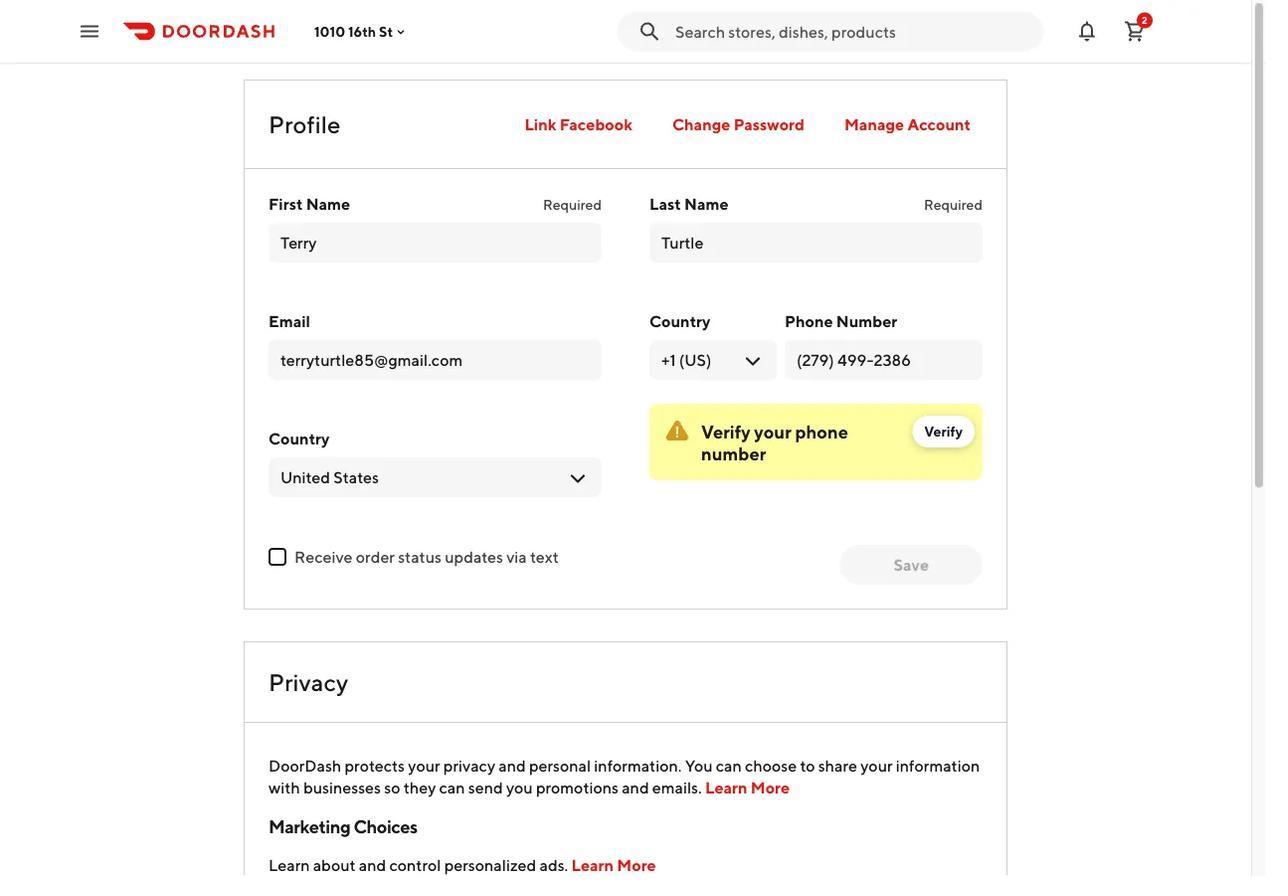 Task type: describe. For each thing, give the bounding box(es) containing it.
first
[[269, 195, 303, 213]]

open menu image
[[78, 19, 102, 43]]

learn more link for doordash protects your privacy and personal information. you can choose to share your information with businesses so they can send you promotions and emails.
[[705, 779, 790, 798]]

1 vertical spatial country
[[269, 429, 330, 448]]

0 vertical spatial can
[[716, 757, 742, 776]]

updates
[[445, 548, 504, 567]]

learn for learn more
[[705, 779, 748, 798]]

phone number
[[785, 312, 898, 331]]

order
[[356, 548, 395, 567]]

email
[[269, 312, 310, 331]]

notification bell image
[[1076, 19, 1100, 43]]

privacy
[[444, 757, 496, 776]]

save
[[894, 556, 929, 575]]

Last Name text field
[[662, 232, 971, 254]]

5 items, open order cart image
[[1123, 19, 1147, 43]]

businesses
[[303, 779, 381, 798]]

status
[[398, 548, 442, 567]]

information.
[[594, 757, 682, 776]]

privacy
[[269, 668, 348, 697]]

via
[[507, 548, 527, 567]]

number
[[702, 443, 767, 464]]

manage account
[[845, 115, 971, 134]]

learn more link for learn about and control personalized ads.
[[572, 856, 656, 875]]

verify button
[[913, 416, 975, 448]]

doordash
[[269, 757, 342, 776]]

manage
[[845, 115, 905, 134]]

send
[[468, 779, 503, 798]]

1 horizontal spatial more
[[751, 779, 790, 798]]

choices
[[354, 816, 418, 837]]

personalized
[[444, 856, 537, 875]]

control
[[390, 856, 441, 875]]

phone
[[785, 312, 833, 331]]

last name
[[650, 195, 729, 213]]

1 horizontal spatial learn
[[572, 856, 614, 875]]

required for first name
[[543, 197, 602, 213]]

information
[[896, 757, 980, 776]]

Receive order status updates via text checkbox
[[269, 548, 287, 566]]

account
[[908, 115, 971, 134]]

st
[[379, 23, 393, 40]]

marketing choices
[[269, 816, 418, 837]]

link facebook button
[[513, 104, 645, 144]]

verify your phone number status
[[650, 404, 983, 481]]

2 vertical spatial and
[[359, 856, 386, 875]]

last
[[650, 195, 681, 213]]

profile
[[269, 110, 341, 138]]

change
[[673, 115, 731, 134]]

required for last name
[[924, 197, 983, 213]]

1 vertical spatial can
[[439, 779, 465, 798]]



Task type: locate. For each thing, give the bounding box(es) containing it.
to
[[800, 757, 815, 776]]

required
[[543, 197, 602, 213], [924, 197, 983, 213]]

learn about and control personalized ads. learn more
[[269, 856, 656, 875]]

1 vertical spatial more
[[617, 856, 656, 875]]

learn more link
[[705, 779, 790, 798], [572, 856, 656, 875]]

2 horizontal spatial learn
[[705, 779, 748, 798]]

0 horizontal spatial learn more link
[[572, 856, 656, 875]]

phone
[[796, 421, 849, 442]]

0 horizontal spatial country
[[269, 429, 330, 448]]

name right the "last"
[[685, 195, 729, 213]]

link
[[525, 115, 557, 134]]

verify for verify
[[925, 423, 963, 440]]

personal
[[529, 757, 591, 776]]

learn down marketing
[[269, 856, 310, 875]]

save button
[[840, 545, 983, 585]]

1 horizontal spatial required
[[924, 197, 983, 213]]

first name
[[269, 195, 351, 213]]

0 horizontal spatial learn
[[269, 856, 310, 875]]

learn for learn about and control personalized ads. learn more
[[269, 856, 310, 875]]

0 horizontal spatial required
[[543, 197, 602, 213]]

learn down you
[[705, 779, 748, 798]]

0 horizontal spatial can
[[439, 779, 465, 798]]

more right 'ads.'
[[617, 856, 656, 875]]

2 horizontal spatial your
[[861, 757, 893, 776]]

learn more
[[705, 779, 790, 798]]

your up number
[[755, 421, 792, 442]]

you
[[685, 757, 713, 776]]

Phone Number telephone field
[[797, 349, 971, 371]]

name right 'first'
[[306, 195, 351, 213]]

choose
[[745, 757, 797, 776]]

can up learn more
[[716, 757, 742, 776]]

learn right 'ads.'
[[572, 856, 614, 875]]

1 required from the left
[[543, 197, 602, 213]]

country
[[650, 312, 711, 331], [269, 429, 330, 448]]

2 button
[[1116, 11, 1155, 51]]

receive order status updates via text
[[295, 548, 559, 567]]

0 vertical spatial learn more link
[[705, 779, 790, 798]]

they
[[404, 779, 436, 798]]

1 name from the left
[[306, 195, 351, 213]]

verify for verify your phone number
[[702, 421, 751, 442]]

text
[[530, 548, 559, 567]]

verify up number
[[702, 421, 751, 442]]

you
[[506, 779, 533, 798]]

1010 16th st
[[314, 23, 393, 40]]

0 horizontal spatial and
[[359, 856, 386, 875]]

1 horizontal spatial your
[[755, 421, 792, 442]]

and right about
[[359, 856, 386, 875]]

1 horizontal spatial country
[[650, 312, 711, 331]]

required down account
[[924, 197, 983, 213]]

16th
[[348, 23, 376, 40]]

about
[[313, 856, 356, 875]]

promotions
[[536, 779, 619, 798]]

required down link facebook button
[[543, 197, 602, 213]]

change password
[[673, 115, 805, 134]]

learn more link right 'ads.'
[[572, 856, 656, 875]]

1 horizontal spatial can
[[716, 757, 742, 776]]

change password link
[[661, 104, 817, 144]]

and down information.
[[622, 779, 649, 798]]

and
[[499, 757, 526, 776], [622, 779, 649, 798], [359, 856, 386, 875]]

1 vertical spatial learn more link
[[572, 856, 656, 875]]

0 vertical spatial country
[[650, 312, 711, 331]]

1 vertical spatial and
[[622, 779, 649, 798]]

emails.
[[653, 779, 702, 798]]

protects
[[345, 757, 405, 776]]

and up you on the bottom left of page
[[499, 757, 526, 776]]

with
[[269, 779, 300, 798]]

can down privacy
[[439, 779, 465, 798]]

receive
[[295, 548, 353, 567]]

learn more link down choose
[[705, 779, 790, 798]]

verify inside verify your phone number
[[702, 421, 751, 442]]

your up they
[[408, 757, 440, 776]]

First Name text field
[[281, 232, 590, 254]]

manage account link
[[833, 104, 983, 144]]

0 vertical spatial more
[[751, 779, 790, 798]]

name
[[306, 195, 351, 213], [685, 195, 729, 213]]

0 horizontal spatial more
[[617, 856, 656, 875]]

verify your phone number
[[702, 421, 849, 464]]

2 horizontal spatial and
[[622, 779, 649, 798]]

can
[[716, 757, 742, 776], [439, 779, 465, 798]]

marketing
[[269, 816, 351, 837]]

Email email field
[[281, 349, 590, 371]]

name for first name
[[306, 195, 351, 213]]

0 vertical spatial and
[[499, 757, 526, 776]]

number
[[837, 312, 898, 331]]

more
[[751, 779, 790, 798], [617, 856, 656, 875]]

name for last name
[[685, 195, 729, 213]]

more down choose
[[751, 779, 790, 798]]

1010 16th st button
[[314, 23, 409, 40]]

your right share
[[861, 757, 893, 776]]

password
[[734, 115, 805, 134]]

0 horizontal spatial your
[[408, 757, 440, 776]]

verify inside button
[[925, 423, 963, 440]]

your inside verify your phone number
[[755, 421, 792, 442]]

1010
[[314, 23, 345, 40]]

verify
[[702, 421, 751, 442], [925, 423, 963, 440]]

1 horizontal spatial name
[[685, 195, 729, 213]]

your
[[755, 421, 792, 442], [408, 757, 440, 776], [861, 757, 893, 776]]

Store search: begin typing to search for stores available on DoorDash text field
[[676, 20, 1032, 42]]

doordash protects your privacy and personal information. you can choose to share your information with businesses so they can send you promotions and emails.
[[269, 757, 980, 798]]

2
[[1142, 14, 1148, 26]]

2 name from the left
[[685, 195, 729, 213]]

share
[[819, 757, 858, 776]]

so
[[384, 779, 401, 798]]

facebook
[[560, 115, 633, 134]]

2 required from the left
[[924, 197, 983, 213]]

learn
[[705, 779, 748, 798], [269, 856, 310, 875], [572, 856, 614, 875]]

0 horizontal spatial name
[[306, 195, 351, 213]]

1 horizontal spatial learn more link
[[705, 779, 790, 798]]

link facebook
[[525, 115, 633, 134]]

0 horizontal spatial verify
[[702, 421, 751, 442]]

verify down phone number telephone field
[[925, 423, 963, 440]]

1 horizontal spatial and
[[499, 757, 526, 776]]

1 horizontal spatial verify
[[925, 423, 963, 440]]

ads.
[[540, 856, 568, 875]]



Task type: vqa. For each thing, say whether or not it's contained in the screenshot.
Lunch Chicken Shawerma's Most
no



